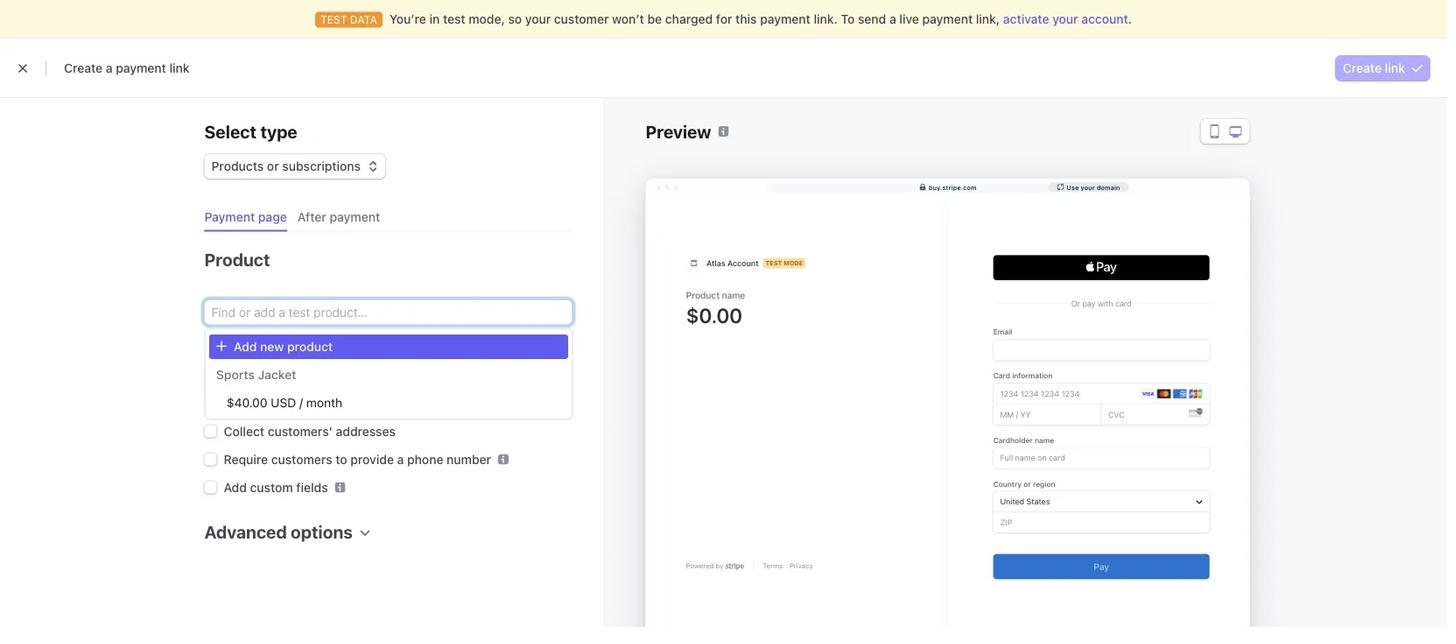 Task type: describe. For each thing, give the bounding box(es) containing it.
sports
[[216, 367, 255, 382]]

your inside "button"
[[1081, 183, 1095, 191]]

addresses
[[336, 424, 396, 438]]

test
[[443, 12, 466, 26]]

month
[[306, 395, 342, 410]]

use your domain button
[[1049, 182, 1129, 192]]

type
[[260, 121, 297, 141]]

you're
[[389, 12, 426, 26]]

payment page
[[204, 210, 287, 224]]

activate
[[1003, 12, 1050, 26]]

1 link from the left
[[169, 61, 190, 75]]

0 vertical spatial a
[[890, 12, 897, 26]]

sports jacket
[[216, 367, 296, 382]]

to
[[336, 452, 347, 466]]

link inside "create link" button
[[1385, 61, 1406, 75]]

0 horizontal spatial your
[[525, 12, 551, 26]]

create for create link
[[1343, 61, 1382, 75]]

to
[[841, 12, 855, 26]]

add for add custom fields
[[224, 480, 247, 494]]

collect customers' addresses
[[224, 424, 396, 438]]

page
[[258, 210, 287, 224]]

payment inside after payment button
[[330, 210, 380, 224]]

provide
[[351, 452, 394, 466]]

payment
[[204, 210, 255, 224]]

advanced
[[204, 521, 287, 542]]

use
[[1067, 183, 1079, 191]]

$40.00
[[227, 395, 267, 410]]

new
[[260, 339, 284, 354]]

/
[[299, 395, 303, 410]]

account
[[1082, 12, 1129, 26]]

tax
[[268, 396, 286, 410]]

be
[[648, 12, 662, 26]]

activate your account link
[[1003, 12, 1129, 26]]

select type
[[204, 121, 297, 141]]

products
[[211, 159, 264, 173]]

you're in test mode, so your customer won't be charged for this payment link. to send a live payment link, activate your account .
[[389, 12, 1132, 26]]

number
[[447, 452, 491, 466]]

after payment button
[[291, 203, 391, 232]]

require
[[224, 452, 268, 466]]

products or subscriptions
[[211, 159, 361, 173]]

in
[[430, 12, 440, 26]]

mode,
[[469, 12, 505, 26]]

create for create a payment link
[[64, 61, 103, 75]]

options
[[204, 354, 269, 375]]

$40.00 usd / month button
[[206, 389, 572, 417]]

sports jacket button
[[206, 361, 572, 389]]

add new product
[[234, 339, 333, 354]]

add custom fields
[[224, 480, 328, 494]]



Task type: locate. For each thing, give the bounding box(es) containing it.
0 horizontal spatial link
[[169, 61, 190, 75]]

charged
[[665, 12, 713, 26]]

.
[[1129, 12, 1132, 26]]

1 horizontal spatial your
[[1053, 12, 1079, 26]]

1 horizontal spatial link
[[1385, 61, 1406, 75]]

advanced options
[[204, 521, 353, 542]]

collect
[[224, 396, 265, 410], [224, 424, 265, 438]]

payment page button
[[197, 203, 298, 232]]

won't
[[612, 12, 644, 26]]

live
[[900, 12, 919, 26]]

0 vertical spatial add
[[234, 339, 257, 354]]

a
[[890, 12, 897, 26], [106, 61, 113, 75], [397, 452, 404, 466]]

fields
[[296, 480, 328, 494]]

collect down sports
[[224, 396, 265, 410]]

Find or add a test product… text field
[[204, 300, 572, 324]]

usd
[[271, 395, 296, 410]]

add up options
[[234, 339, 257, 354]]

advanced options button
[[197, 510, 370, 544]]

payment page tab panel
[[190, 232, 572, 569]]

select
[[204, 121, 257, 141]]

2 link from the left
[[1385, 61, 1406, 75]]

product
[[287, 339, 333, 354]]

payment
[[760, 12, 811, 26], [923, 12, 973, 26], [116, 61, 166, 75], [330, 210, 380, 224]]

0 horizontal spatial create
[[64, 61, 103, 75]]

$40.00 usd / month
[[227, 395, 342, 410]]

this
[[736, 12, 757, 26]]

create a payment link
[[64, 61, 190, 75]]

phone
[[407, 452, 444, 466]]

add inside button
[[234, 339, 257, 354]]

link
[[169, 61, 190, 75], [1385, 61, 1406, 75]]

1 horizontal spatial create
[[1343, 61, 1382, 75]]

create link
[[1343, 61, 1406, 75]]

buy.stripe.com
[[929, 183, 977, 191]]

2 horizontal spatial a
[[890, 12, 897, 26]]

collect up require
[[224, 424, 265, 438]]

link.
[[814, 12, 838, 26]]

link,
[[976, 12, 1000, 26]]

use your domain
[[1067, 183, 1120, 191]]

add down require
[[224, 480, 247, 494]]

payment link settings tab list
[[197, 203, 572, 232]]

for
[[716, 12, 733, 26]]

collect for collect tax automatically
[[224, 396, 265, 410]]

create inside button
[[1343, 61, 1382, 75]]

or
[[267, 159, 279, 173]]

add
[[234, 339, 257, 354], [224, 480, 247, 494]]

your right so
[[525, 12, 551, 26]]

add inside payment page 'tab panel'
[[224, 480, 247, 494]]

1 vertical spatial a
[[106, 61, 113, 75]]

your right the activate
[[1053, 12, 1079, 26]]

after
[[298, 210, 327, 224]]

after payment
[[298, 210, 380, 224]]

customers
[[271, 452, 332, 466]]

subscriptions
[[282, 159, 361, 173]]

0 horizontal spatial a
[[106, 61, 113, 75]]

preview
[[646, 121, 711, 141]]

2 vertical spatial a
[[397, 452, 404, 466]]

send
[[858, 12, 887, 26]]

products or subscriptions button
[[204, 151, 385, 179]]

your
[[525, 12, 551, 26], [1053, 12, 1079, 26], [1081, 183, 1095, 191]]

customers'
[[268, 424, 333, 438]]

product
[[204, 249, 270, 270]]

create
[[64, 61, 103, 75], [1343, 61, 1382, 75]]

1 collect from the top
[[224, 396, 265, 410]]

require customers to provide a phone number
[[224, 452, 491, 466]]

automatically
[[289, 396, 367, 410]]

collect for collect customers' addresses
[[224, 424, 265, 438]]

add for add new product
[[234, 339, 257, 354]]

so
[[508, 12, 522, 26]]

1 vertical spatial add
[[224, 480, 247, 494]]

2 create from the left
[[1343, 61, 1382, 75]]

domain
[[1097, 183, 1120, 191]]

collect tax automatically
[[224, 396, 367, 410]]

add new product button
[[206, 331, 572, 361]]

your right use
[[1081, 183, 1095, 191]]

options
[[291, 521, 353, 542]]

1 horizontal spatial a
[[397, 452, 404, 466]]

customer
[[554, 12, 609, 26]]

0 vertical spatial collect
[[224, 396, 265, 410]]

jacket
[[258, 367, 296, 382]]

2 horizontal spatial your
[[1081, 183, 1095, 191]]

1 vertical spatial collect
[[224, 424, 265, 438]]

1 create from the left
[[64, 61, 103, 75]]

a inside 'tab panel'
[[397, 452, 404, 466]]

2 collect from the top
[[224, 424, 265, 438]]

custom
[[250, 480, 293, 494]]

create link button
[[1336, 55, 1430, 81]]



Task type: vqa. For each thing, say whether or not it's contained in the screenshot.
the errors to the bottom
no



